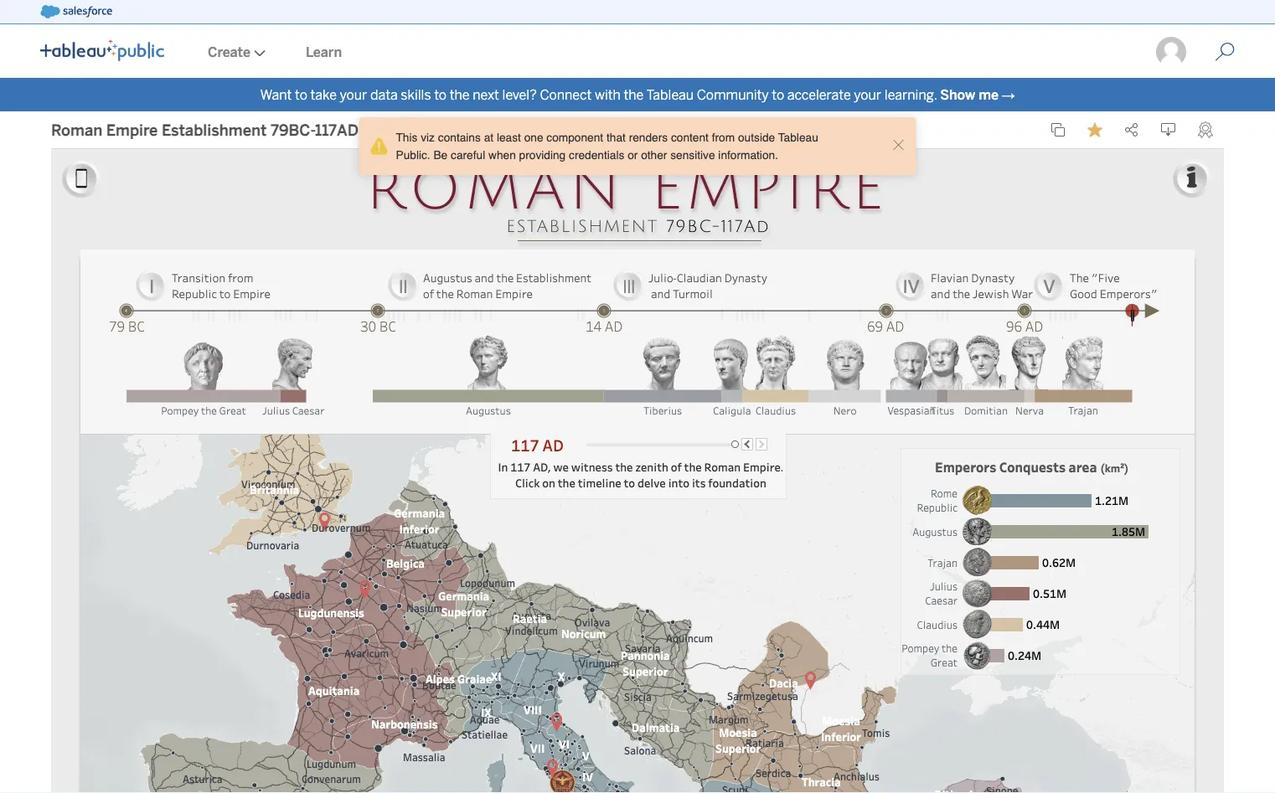 Task type: vqa. For each thing, say whether or not it's contained in the screenshot.
'at' on the left top
yes



Task type: describe. For each thing, give the bounding box(es) containing it.
show me link
[[941, 87, 999, 103]]

‫nir
[[383, 122, 402, 138]]

logo image
[[40, 39, 164, 61]]

careful
[[451, 148, 486, 161]]

‫nir smilga‬‎ link
[[383, 120, 450, 140]]

one
[[524, 131, 544, 144]]

information.
[[719, 148, 779, 161]]

→
[[1002, 87, 1016, 103]]

79bc-
[[271, 121, 315, 139]]

content
[[671, 131, 709, 144]]

1 to from the left
[[295, 87, 308, 103]]

community
[[697, 87, 769, 103]]

2 to from the left
[[434, 87, 447, 103]]

providing
[[519, 148, 566, 161]]

show
[[941, 87, 976, 103]]

me
[[979, 87, 999, 103]]

1 the from the left
[[450, 87, 470, 103]]

learn link
[[286, 26, 362, 78]]

outside
[[738, 131, 776, 144]]

take
[[311, 87, 337, 103]]

2 your from the left
[[854, 87, 882, 103]]

with
[[595, 87, 621, 103]]

want
[[260, 87, 292, 103]]

public.
[[396, 148, 431, 161]]

create
[[208, 44, 251, 60]]

learn
[[306, 44, 342, 60]]

from
[[712, 131, 735, 144]]

nominate for viz of the day image
[[1199, 122, 1214, 138]]

sensitive
[[671, 148, 715, 161]]

renders
[[629, 131, 668, 144]]

create button
[[188, 26, 286, 78]]

this viz contains at least one component that renders content from outside tableau public. be careful when providing credentials or other sensitive information. alert
[[366, 124, 888, 169]]

credentials
[[569, 148, 625, 161]]

learning.
[[885, 87, 938, 103]]



Task type: locate. For each thing, give the bounding box(es) containing it.
your
[[340, 87, 367, 103], [854, 87, 882, 103]]

smilga‬‎
[[406, 122, 450, 138]]

when
[[489, 148, 516, 161]]

make a copy image
[[1051, 122, 1066, 137]]

to left accelerate
[[772, 87, 785, 103]]

roman
[[51, 121, 102, 139]]

skills
[[401, 87, 431, 103]]

be
[[434, 148, 448, 161]]

0 horizontal spatial your
[[340, 87, 367, 103]]

the
[[450, 87, 470, 103], [624, 87, 644, 103]]

0 horizontal spatial the
[[450, 87, 470, 103]]

this viz contains at least one component that renders content from outside tableau public. be careful when providing credentials or other sensitive information.
[[396, 131, 819, 161]]

to left take
[[295, 87, 308, 103]]

go to search image
[[1195, 42, 1256, 62]]

connect
[[540, 87, 592, 103]]

117ad
[[315, 121, 359, 139]]

tableau up content
[[647, 87, 694, 103]]

your left learning.
[[854, 87, 882, 103]]

0 horizontal spatial to
[[295, 87, 308, 103]]

that
[[607, 131, 626, 144]]

other
[[641, 148, 668, 161]]

2 horizontal spatial to
[[772, 87, 785, 103]]

to right skills
[[434, 87, 447, 103]]

level?
[[503, 87, 537, 103]]

tableau right outside
[[779, 131, 819, 144]]

your right take
[[340, 87, 367, 103]]

component
[[547, 131, 604, 144]]

least
[[497, 131, 521, 144]]

want to take your data skills to the next level? connect with the tableau community to accelerate your learning. show me →
[[260, 87, 1016, 103]]

the left next
[[450, 87, 470, 103]]

tableau inside this viz contains at least one component that renders content from outside tableau public. be careful when providing credentials or other sensitive information.
[[779, 131, 819, 144]]

this
[[396, 131, 418, 144]]

contains
[[438, 131, 481, 144]]

the right with
[[624, 87, 644, 103]]

data
[[370, 87, 398, 103]]

1 horizontal spatial the
[[624, 87, 644, 103]]

roman empire establishment 79bc-117ad by ‫nir smilga‬‎
[[51, 121, 450, 139]]

salesforce logo image
[[40, 5, 112, 18]]

to
[[295, 87, 308, 103], [434, 87, 447, 103], [772, 87, 785, 103]]

1 horizontal spatial your
[[854, 87, 882, 103]]

1 horizontal spatial to
[[434, 87, 447, 103]]

3 to from the left
[[772, 87, 785, 103]]

or
[[628, 148, 638, 161]]

at
[[484, 131, 494, 144]]

empire
[[106, 121, 158, 139]]

tableau
[[647, 87, 694, 103], [779, 131, 819, 144]]

establishment
[[162, 121, 267, 139]]

next
[[473, 87, 500, 103]]

0 vertical spatial tableau
[[647, 87, 694, 103]]

1 vertical spatial tableau
[[779, 131, 819, 144]]

viz
[[421, 131, 435, 144]]

2 the from the left
[[624, 87, 644, 103]]

accelerate
[[788, 87, 851, 103]]

tara.schultz image
[[1155, 35, 1189, 69]]

favorite button image
[[1088, 122, 1103, 137]]

by
[[364, 122, 379, 138]]

1 horizontal spatial tableau
[[779, 131, 819, 144]]

1 your from the left
[[340, 87, 367, 103]]

0 horizontal spatial tableau
[[647, 87, 694, 103]]



